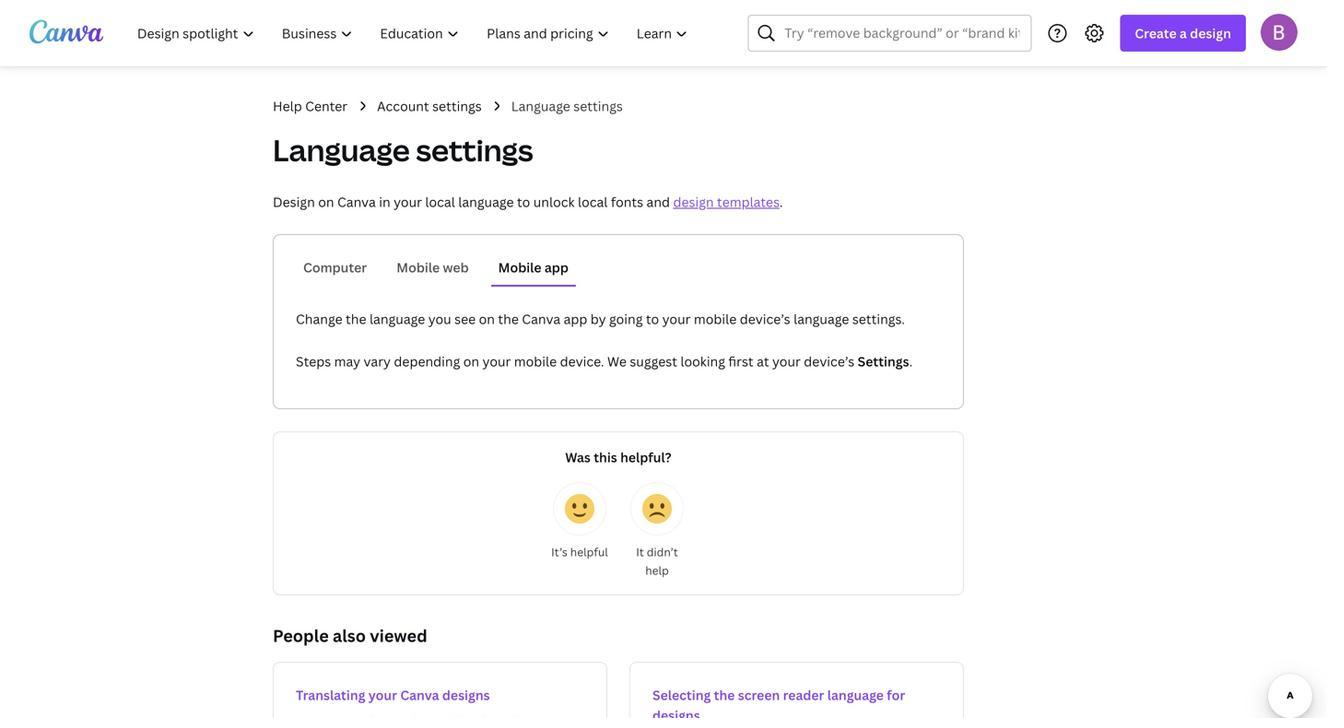 Task type: locate. For each thing, give the bounding box(es) containing it.
device's
[[740, 310, 791, 328], [804, 353, 855, 370]]

your right the at
[[772, 353, 801, 370]]

1 horizontal spatial mobile
[[694, 310, 737, 328]]

and
[[647, 193, 670, 211]]

language
[[511, 97, 570, 115], [273, 130, 410, 170]]

0 vertical spatial canva
[[337, 193, 376, 211]]

settings inside 'link'
[[574, 97, 623, 115]]

by
[[591, 310, 606, 328]]

steps
[[296, 353, 331, 370]]

0 horizontal spatial mobile
[[397, 259, 440, 276]]

mobile
[[694, 310, 737, 328], [514, 353, 557, 370]]

computer
[[303, 259, 367, 276]]

help center link
[[273, 96, 348, 116]]

canva
[[337, 193, 376, 211], [522, 310, 561, 328], [400, 686, 439, 704]]

your right depending
[[483, 353, 511, 370]]

local right in
[[425, 193, 455, 211]]

design right and
[[673, 193, 714, 211]]

0 horizontal spatial the
[[346, 310, 366, 328]]

mobile
[[397, 259, 440, 276], [498, 259, 542, 276]]

language settings link
[[511, 96, 623, 116]]

web
[[443, 259, 469, 276]]

on
[[318, 193, 334, 211], [479, 310, 495, 328], [463, 353, 479, 370]]

2 horizontal spatial the
[[714, 686, 735, 704]]

0 horizontal spatial design
[[673, 193, 714, 211]]

design templates link
[[673, 193, 780, 211]]

the
[[346, 310, 366, 328], [498, 310, 519, 328], [714, 686, 735, 704]]

1 horizontal spatial language
[[511, 97, 570, 115]]

depending
[[394, 353, 460, 370]]

1 mobile from the left
[[397, 259, 440, 276]]

1 horizontal spatial local
[[578, 193, 608, 211]]

translating
[[296, 686, 365, 704]]

mobile up looking
[[694, 310, 737, 328]]

the left screen
[[714, 686, 735, 704]]

unlock
[[533, 193, 575, 211]]

1 vertical spatial app
[[564, 310, 588, 328]]

1 vertical spatial .
[[909, 353, 913, 370]]

settings for language settings 'link'
[[574, 97, 623, 115]]

0 horizontal spatial device's
[[740, 310, 791, 328]]

on right see
[[479, 310, 495, 328]]

Try "remove background" or "brand kit" search field
[[785, 16, 1020, 51]]

1 vertical spatial on
[[479, 310, 495, 328]]

1 vertical spatial designs
[[653, 707, 700, 718]]

local left fonts
[[578, 193, 608, 211]]

0 horizontal spatial local
[[425, 193, 455, 211]]

a
[[1180, 24, 1187, 42]]

your
[[394, 193, 422, 211], [662, 310, 691, 328], [483, 353, 511, 370], [772, 353, 801, 370], [369, 686, 397, 704]]

templates
[[717, 193, 780, 211]]

1 vertical spatial design
[[673, 193, 714, 211]]

0 vertical spatial to
[[517, 193, 530, 211]]

helpful
[[570, 544, 608, 560]]

language left you
[[370, 310, 425, 328]]

0 horizontal spatial to
[[517, 193, 530, 211]]

selecting
[[653, 686, 711, 704]]

to right going
[[646, 310, 659, 328]]

canva down viewed
[[400, 686, 439, 704]]

0 vertical spatial designs
[[442, 686, 490, 704]]

1 horizontal spatial device's
[[804, 353, 855, 370]]

it's helpful
[[551, 544, 608, 560]]

designs inside selecting the screen reader language for designs
[[653, 707, 700, 718]]

the for change
[[346, 310, 366, 328]]

computer button
[[296, 250, 375, 285]]

1 vertical spatial language settings
[[273, 130, 533, 170]]

.
[[780, 193, 783, 211], [909, 353, 913, 370]]

create a design
[[1135, 24, 1231, 42]]

also
[[333, 625, 366, 647]]

canva left in
[[337, 193, 376, 211]]

device's left settings
[[804, 353, 855, 370]]

design
[[1190, 24, 1231, 42], [673, 193, 714, 211]]

1 vertical spatial language
[[273, 130, 410, 170]]

it's
[[551, 544, 568, 560]]

translating your canva designs
[[296, 686, 490, 704]]

0 vertical spatial mobile
[[694, 310, 737, 328]]

fonts
[[611, 193, 644, 211]]

app
[[545, 259, 569, 276], [564, 310, 588, 328]]

0 horizontal spatial designs
[[442, 686, 490, 704]]

first
[[729, 353, 754, 370]]

it
[[636, 544, 644, 560]]

selecting the screen reader language for designs link
[[630, 662, 964, 718]]

0 vertical spatial design
[[1190, 24, 1231, 42]]

the right see
[[498, 310, 519, 328]]

1 vertical spatial mobile
[[514, 353, 557, 370]]

language left for
[[828, 686, 884, 704]]

2 vertical spatial canva
[[400, 686, 439, 704]]

0 horizontal spatial language
[[273, 130, 410, 170]]

create
[[1135, 24, 1177, 42]]

app left by
[[564, 310, 588, 328]]

2 mobile from the left
[[498, 259, 542, 276]]

the inside selecting the screen reader language for designs
[[714, 686, 735, 704]]

to
[[517, 193, 530, 211], [646, 310, 659, 328]]

settings
[[858, 353, 909, 370]]

on down see
[[463, 353, 479, 370]]

app down unlock on the top
[[545, 259, 569, 276]]

mobile app button
[[491, 250, 576, 285]]

viewed
[[370, 625, 427, 647]]

1 vertical spatial to
[[646, 310, 659, 328]]

your right translating
[[369, 686, 397, 704]]

vary
[[364, 353, 391, 370]]

mobile left web
[[397, 259, 440, 276]]

😔 image
[[642, 494, 672, 524]]

design on canva in your local language to unlock local fonts and design templates .
[[273, 193, 783, 211]]

device's up the at
[[740, 310, 791, 328]]

your right in
[[394, 193, 422, 211]]

help center
[[273, 97, 348, 115]]

local
[[425, 193, 455, 211], [578, 193, 608, 211]]

mobile right web
[[498, 259, 542, 276]]

1 horizontal spatial canva
[[400, 686, 439, 704]]

0 horizontal spatial canva
[[337, 193, 376, 211]]

canva down mobile app
[[522, 310, 561, 328]]

device.
[[560, 353, 604, 370]]

2 horizontal spatial canva
[[522, 310, 561, 328]]

1 vertical spatial device's
[[804, 353, 855, 370]]

device's for your
[[804, 353, 855, 370]]

0 horizontal spatial mobile
[[514, 353, 557, 370]]

language settings
[[511, 97, 623, 115], [273, 130, 533, 170]]

1 horizontal spatial design
[[1190, 24, 1231, 42]]

may
[[334, 353, 361, 370]]

people also viewed
[[273, 625, 427, 647]]

designs
[[442, 686, 490, 704], [653, 707, 700, 718]]

2 local from the left
[[578, 193, 608, 211]]

0 horizontal spatial .
[[780, 193, 783, 211]]

steps may vary depending on your mobile device. we suggest looking first at your device's settings .
[[296, 353, 913, 370]]

create a design button
[[1120, 15, 1246, 52]]

0 vertical spatial device's
[[740, 310, 791, 328]]

1 horizontal spatial to
[[646, 310, 659, 328]]

at
[[757, 353, 769, 370]]

settings
[[432, 97, 482, 115], [574, 97, 623, 115], [416, 130, 533, 170]]

0 vertical spatial language
[[511, 97, 570, 115]]

screen
[[738, 686, 780, 704]]

mobile web
[[397, 259, 469, 276]]

this
[[594, 448, 617, 466]]

it didn't help
[[636, 544, 678, 578]]

device's for mobile
[[740, 310, 791, 328]]

language
[[458, 193, 514, 211], [370, 310, 425, 328], [794, 310, 849, 328], [828, 686, 884, 704]]

0 vertical spatial app
[[545, 259, 569, 276]]

to left unlock on the top
[[517, 193, 530, 211]]

design right a
[[1190, 24, 1231, 42]]

you
[[428, 310, 451, 328]]

1 horizontal spatial mobile
[[498, 259, 542, 276]]

reader
[[783, 686, 824, 704]]

on right design
[[318, 193, 334, 211]]

the right change
[[346, 310, 366, 328]]

looking
[[681, 353, 725, 370]]

canva for in
[[337, 193, 376, 211]]

1 horizontal spatial designs
[[653, 707, 700, 718]]

🙂 image
[[565, 494, 595, 524]]

mobile left device.
[[514, 353, 557, 370]]

canva inside translating your canva designs link
[[400, 686, 439, 704]]



Task type: describe. For each thing, give the bounding box(es) containing it.
was
[[565, 448, 591, 466]]

account settings
[[377, 97, 482, 115]]

for
[[887, 686, 905, 704]]

change the language you see on the canva app by going to your mobile device's language settings.
[[296, 310, 905, 328]]

bob builder image
[[1261, 14, 1298, 50]]

settings.
[[852, 310, 905, 328]]

see
[[455, 310, 476, 328]]

the for selecting
[[714, 686, 735, 704]]

change
[[296, 310, 343, 328]]

mobile app
[[498, 259, 569, 276]]

language left unlock on the top
[[458, 193, 514, 211]]

account settings link
[[377, 96, 482, 116]]

app inside button
[[545, 259, 569, 276]]

language left settings.
[[794, 310, 849, 328]]

language inside selecting the screen reader language for designs
[[828, 686, 884, 704]]

1 vertical spatial canva
[[522, 310, 561, 328]]

1 horizontal spatial the
[[498, 310, 519, 328]]

people
[[273, 625, 329, 647]]

didn't
[[647, 544, 678, 560]]

0 vertical spatial on
[[318, 193, 334, 211]]

helpful?
[[620, 448, 672, 466]]

selecting the screen reader language for designs
[[653, 686, 905, 718]]

top level navigation element
[[125, 15, 704, 52]]

account
[[377, 97, 429, 115]]

language inside 'link'
[[511, 97, 570, 115]]

center
[[305, 97, 348, 115]]

suggest
[[630, 353, 677, 370]]

help
[[645, 563, 669, 578]]

design inside dropdown button
[[1190, 24, 1231, 42]]

settings for account settings link
[[432, 97, 482, 115]]

translating your canva designs link
[[273, 662, 607, 718]]

we
[[607, 353, 627, 370]]

in
[[379, 193, 391, 211]]

your up suggest
[[662, 310, 691, 328]]

going
[[609, 310, 643, 328]]

0 vertical spatial language settings
[[511, 97, 623, 115]]

1 local from the left
[[425, 193, 455, 211]]

was this helpful?
[[565, 448, 672, 466]]

0 vertical spatial .
[[780, 193, 783, 211]]

mobile for mobile web
[[397, 259, 440, 276]]

canva for designs
[[400, 686, 439, 704]]

mobile for mobile app
[[498, 259, 542, 276]]

mobile web button
[[389, 250, 476, 285]]

help
[[273, 97, 302, 115]]

2 vertical spatial on
[[463, 353, 479, 370]]

1 horizontal spatial .
[[909, 353, 913, 370]]

design
[[273, 193, 315, 211]]



Task type: vqa. For each thing, say whether or not it's contained in the screenshot.
Translating
yes



